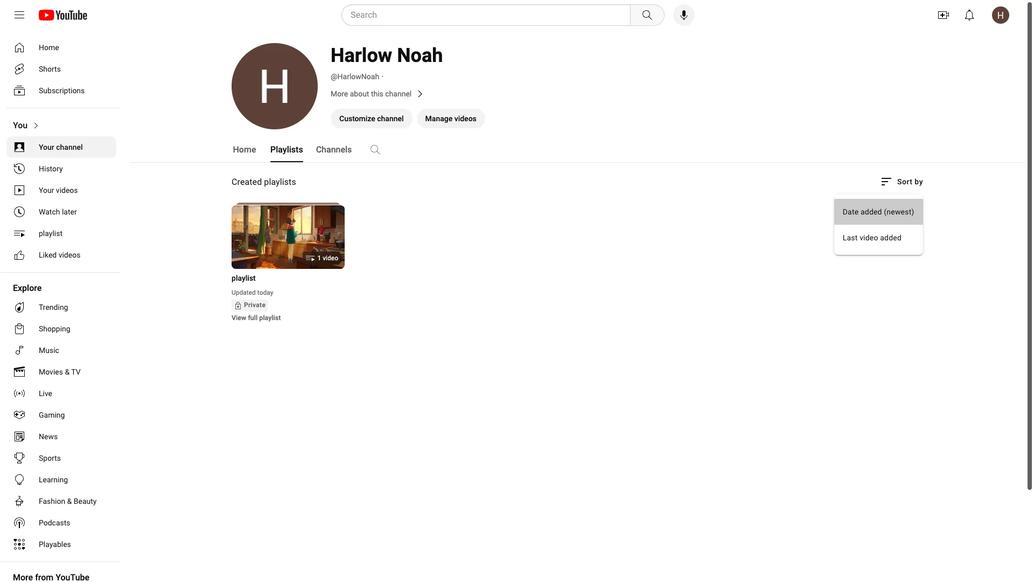 Task type: describe. For each thing, give the bounding box(es) containing it.
updated today
[[232, 289, 273, 296]]

manage
[[426, 114, 453, 123]]

last video added link
[[835, 225, 924, 251]]

customize channel
[[340, 114, 404, 123]]

watch later
[[39, 207, 77, 216]]

more about this channel link
[[331, 87, 654, 100]]

live
[[39, 389, 52, 398]]

liked
[[39, 251, 57, 259]]

avatar image image
[[993, 6, 1010, 24]]

harlow noah main content
[[129, 2, 1026, 582]]

videos for manage videos
[[455, 114, 477, 123]]

0 vertical spatial channel
[[385, 89, 412, 98]]

& for beauty
[[67, 497, 72, 505]]

Manage videos text field
[[426, 114, 477, 123]]

learning
[[39, 475, 68, 484]]

view full playlist link
[[232, 314, 281, 322]]

last video added
[[844, 233, 902, 242]]

videos for your videos
[[56, 186, 78, 195]]

harlow noah @harlownoah ‧
[[331, 44, 443, 81]]

Search text field
[[351, 8, 628, 22]]

by
[[915, 177, 924, 186]]

videos for liked videos
[[59, 251, 80, 259]]

fashion & beauty
[[39, 497, 97, 505]]

1 horizontal spatial playlist
[[232, 274, 256, 282]]

fashion
[[39, 497, 65, 505]]

harlow
[[331, 44, 392, 67]]

channel for customize channel
[[377, 114, 404, 123]]

added inside last video added link
[[881, 233, 902, 242]]

more
[[331, 89, 348, 98]]

date
[[844, 207, 859, 216]]

gaming
[[39, 411, 65, 419]]

full
[[248, 314, 258, 322]]

subscriptions
[[39, 86, 85, 95]]

customize
[[340, 114, 375, 123]]

about
[[350, 89, 369, 98]]

manage videos link
[[417, 109, 485, 128]]

your channel
[[39, 143, 83, 151]]

0 vertical spatial playlist
[[39, 229, 63, 238]]

‧
[[382, 72, 384, 81]]

0 vertical spatial home
[[39, 43, 59, 52]]

your videos
[[39, 186, 78, 195]]

your for your videos
[[39, 186, 54, 195]]

1 video
[[318, 254, 338, 262]]

tv
[[71, 368, 81, 376]]

trending
[[39, 303, 68, 311]]

noah
[[397, 44, 443, 67]]

watch
[[39, 207, 60, 216]]

created playlists
[[232, 177, 296, 187]]

shopping
[[39, 324, 70, 333]]



Task type: vqa. For each thing, say whether or not it's contained in the screenshot.
Watch: Macy's Thanksgiving Day parade kicks off in New York City by USA TODAY 1,302,742 views Streamed 2 months ago 1 hour, 49 minutes element
no



Task type: locate. For each thing, give the bounding box(es) containing it.
list box inside harlow noah 'main content'
[[835, 195, 924, 255]]

added
[[861, 207, 883, 216], [881, 233, 902, 242]]

watch later link
[[6, 201, 116, 223], [6, 201, 116, 223]]

music link
[[6, 340, 116, 361], [6, 340, 116, 361]]

1 your from the top
[[39, 143, 54, 151]]

1 vertical spatial &
[[67, 497, 72, 505]]

& left beauty
[[67, 497, 72, 505]]

& left tv
[[65, 368, 70, 376]]

your up watch at the left of the page
[[39, 186, 54, 195]]

video right 1
[[323, 254, 338, 262]]

private status
[[232, 300, 268, 311]]

2 your from the top
[[39, 186, 54, 195]]

0 vertical spatial your
[[39, 143, 54, 151]]

sort by
[[898, 177, 924, 186]]

created playlists button
[[232, 176, 296, 188]]

channel up history
[[56, 143, 83, 151]]

(newest)
[[885, 207, 915, 216]]

beauty
[[74, 497, 97, 505]]

0 horizontal spatial home
[[39, 43, 59, 52]]

1 horizontal spatial video
[[860, 233, 879, 242]]

updated
[[232, 289, 256, 296]]

video for 1
[[323, 254, 338, 262]]

news link
[[6, 426, 116, 447], [6, 426, 116, 447]]

0 vertical spatial video
[[860, 233, 879, 242]]

podcasts link
[[6, 512, 116, 534], [6, 512, 116, 534]]

channel down this
[[377, 114, 404, 123]]

sort by button
[[881, 175, 924, 188]]

1 video link
[[232, 205, 345, 270]]

view full playlist
[[232, 314, 281, 322]]

liked videos link
[[6, 244, 116, 266], [6, 244, 116, 266]]

history
[[39, 164, 63, 173]]

tab list containing home
[[232, 137, 465, 163]]

2 horizontal spatial playlist
[[259, 314, 281, 322]]

date added (newest)
[[844, 207, 915, 216]]

group
[[835, 175, 924, 260]]

tab list
[[232, 137, 465, 163]]

music
[[39, 346, 59, 355]]

manage videos
[[426, 114, 477, 123]]

list box containing date added (newest)
[[835, 195, 924, 255]]

channel right this
[[385, 89, 412, 98]]

shorts
[[39, 65, 61, 73]]

movies & tv
[[39, 368, 81, 376]]

group containing sort by
[[835, 175, 924, 260]]

tab list inside harlow noah 'main content'
[[232, 137, 465, 163]]

0 vertical spatial added
[[861, 207, 883, 216]]

1 horizontal spatial home
[[233, 144, 256, 155]]

channels
[[316, 144, 352, 155]]

movies & tv link
[[6, 361, 116, 383], [6, 361, 116, 383]]

video for last
[[860, 233, 879, 242]]

0 horizontal spatial playlist
[[39, 229, 63, 238]]

playlist up the updated
[[232, 274, 256, 282]]

sports
[[39, 454, 61, 462]]

added inside date added (newest) link
[[861, 207, 883, 216]]

playables link
[[6, 534, 116, 555], [6, 534, 116, 555]]

&
[[65, 368, 70, 376], [67, 497, 72, 505]]

created
[[232, 177, 262, 187]]

2 vertical spatial playlist
[[259, 314, 281, 322]]

this
[[371, 89, 384, 98]]

customize channel link
[[331, 109, 413, 128]]

learning link
[[6, 469, 116, 490], [6, 469, 116, 490]]

1 vertical spatial added
[[881, 233, 902, 242]]

your
[[39, 143, 54, 151], [39, 186, 54, 195]]

fashion & beauty link
[[6, 490, 116, 512], [6, 490, 116, 512]]

0 vertical spatial videos
[[455, 114, 477, 123]]

added down (newest)
[[881, 233, 902, 242]]

private
[[244, 301, 266, 309]]

playlist down watch at the left of the page
[[39, 229, 63, 238]]

& for tv
[[65, 368, 70, 376]]

added right date
[[861, 207, 883, 216]]

Customize channel text field
[[340, 114, 404, 123]]

last
[[844, 233, 858, 242]]

playlists
[[271, 144, 303, 155]]

2 vertical spatial channel
[[56, 143, 83, 151]]

1
[[318, 254, 321, 262]]

playables
[[39, 540, 71, 549]]

video right "last"
[[860, 233, 879, 242]]

your up history
[[39, 143, 54, 151]]

1 vertical spatial video
[[323, 254, 338, 262]]

videos up later
[[56, 186, 78, 195]]

home
[[39, 43, 59, 52], [233, 144, 256, 155]]

shorts link
[[6, 58, 116, 80], [6, 58, 116, 80]]

1 vertical spatial channel
[[377, 114, 404, 123]]

playlist link
[[6, 223, 116, 244], [6, 223, 116, 244], [232, 273, 332, 283]]

@harlownoah
[[331, 72, 379, 81]]

None search field
[[322, 4, 667, 26]]

movies
[[39, 368, 63, 376]]

your for your channel
[[39, 143, 54, 151]]

your videos link
[[6, 179, 116, 201], [6, 179, 116, 201]]

channel
[[385, 89, 412, 98], [377, 114, 404, 123], [56, 143, 83, 151]]

trending link
[[6, 296, 116, 318], [6, 296, 116, 318]]

0 horizontal spatial video
[[323, 254, 338, 262]]

1 vertical spatial playlist
[[232, 274, 256, 282]]

videos right 'liked'
[[59, 251, 80, 259]]

sports link
[[6, 447, 116, 469], [6, 447, 116, 469]]

subscriptions link
[[6, 80, 116, 101], [6, 80, 116, 101]]

podcasts
[[39, 518, 70, 527]]

videos
[[455, 114, 477, 123], [56, 186, 78, 195], [59, 251, 80, 259]]

home link
[[6, 37, 116, 58], [6, 37, 116, 58]]

channel for your channel
[[56, 143, 83, 151]]

you link
[[6, 115, 116, 136], [6, 115, 116, 136]]

date added (newest) link
[[835, 199, 924, 225]]

home inside harlow noah 'main content'
[[233, 144, 256, 155]]

live link
[[6, 383, 116, 404], [6, 383, 116, 404]]

you
[[13, 120, 28, 130]]

liked videos
[[39, 251, 80, 259]]

home up the shorts at the left of page
[[39, 43, 59, 52]]

more about this channel
[[331, 89, 412, 98]]

video inside list box
[[860, 233, 879, 242]]

news
[[39, 432, 58, 441]]

your channel link
[[6, 136, 116, 158], [6, 136, 116, 158]]

today
[[257, 289, 273, 296]]

videos inside manage videos link
[[455, 114, 477, 123]]

list box
[[835, 195, 924, 255]]

gaming link
[[6, 404, 116, 426], [6, 404, 116, 426]]

videos right the manage
[[455, 114, 477, 123]]

1 vertical spatial videos
[[56, 186, 78, 195]]

playlist right full
[[259, 314, 281, 322]]

video
[[860, 233, 879, 242], [323, 254, 338, 262]]

home up created
[[233, 144, 256, 155]]

history link
[[6, 158, 116, 179], [6, 158, 116, 179]]

explore
[[13, 283, 42, 293]]

group inside harlow noah 'main content'
[[835, 175, 924, 260]]

sort
[[898, 177, 913, 186]]

shopping link
[[6, 318, 116, 340], [6, 318, 116, 340]]

0 vertical spatial &
[[65, 368, 70, 376]]

1 vertical spatial your
[[39, 186, 54, 195]]

playlist
[[39, 229, 63, 238], [232, 274, 256, 282], [259, 314, 281, 322]]

2 vertical spatial videos
[[59, 251, 80, 259]]

later
[[62, 207, 77, 216]]

1 vertical spatial home
[[233, 144, 256, 155]]

playlists
[[264, 177, 296, 187]]

view
[[232, 314, 246, 322]]



